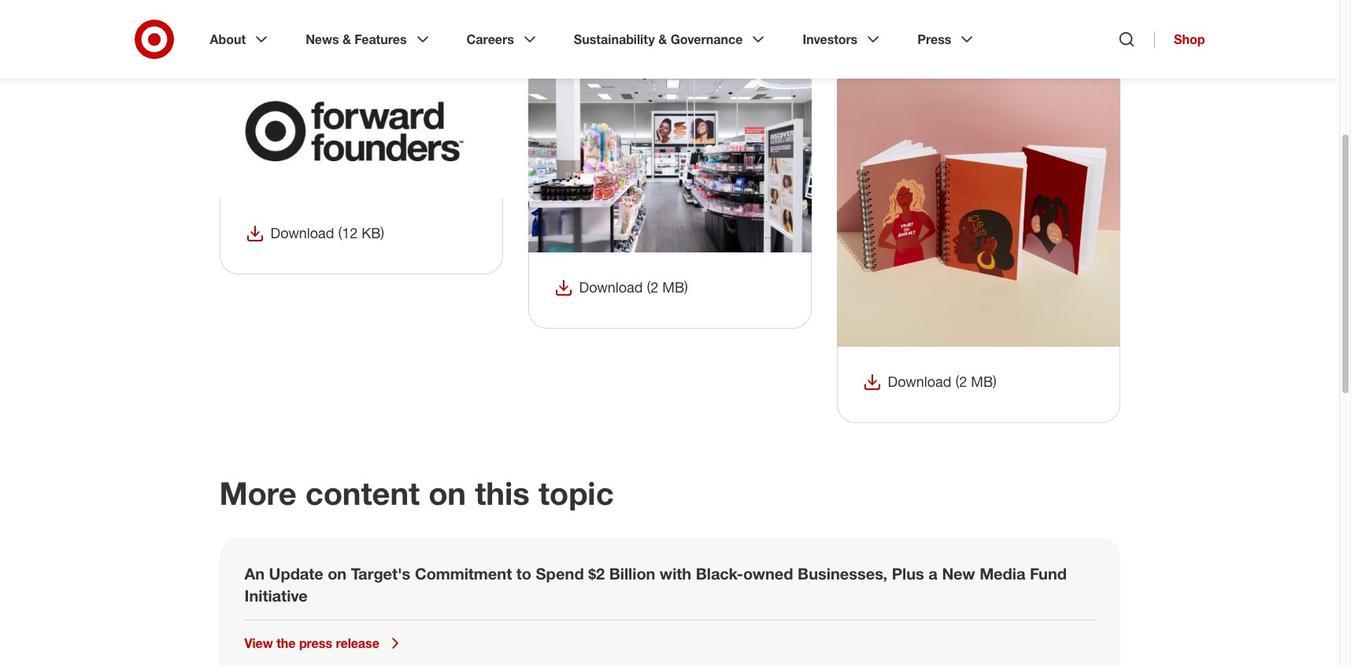 Task type: vqa. For each thing, say whether or not it's contained in the screenshot.
a group of red and white boxes "image"
yes



Task type: describe. For each thing, give the bounding box(es) containing it.
governance
[[671, 31, 743, 47]]

shop
[[1174, 31, 1205, 47]]

features
[[355, 31, 407, 47]]

download (2 mb) link for a group of red and white boxes image
[[863, 372, 997, 393]]

billion
[[609, 565, 655, 584]]

view
[[244, 636, 273, 652]]

& for news
[[342, 31, 351, 47]]

fund
[[1030, 565, 1067, 584]]

new
[[942, 565, 975, 584]]

owned
[[743, 565, 793, 584]]

media
[[980, 565, 1026, 584]]

download (12 kb)
[[270, 224, 384, 241]]

the
[[276, 636, 296, 652]]

more
[[219, 475, 297, 513]]

target's industry-leading beauty assortment, which saw a 65% increase in black-owned brand offerings since 2020 image
[[528, 64, 811, 253]]

topic
[[538, 475, 614, 513]]

shop link
[[1154, 31, 1205, 47]]

an
[[244, 565, 265, 584]]

sustainability & governance
[[574, 31, 743, 47]]

press link
[[906, 19, 988, 60]]

a group of red and white boxes image
[[837, 64, 1120, 347]]

view the press release link
[[244, 635, 405, 654]]

careers link
[[456, 19, 550, 60]]

mb) for "target's industry-leading beauty assortment, which saw a 65% increase in black-owned brand offerings since 2020" image
[[662, 279, 688, 296]]

press
[[299, 636, 332, 652]]

investors link
[[792, 19, 894, 60]]

download for "target's industry-leading beauty assortment, which saw a 65% increase in black-owned brand offerings since 2020" image
[[579, 279, 643, 296]]

download (2 mb) for a group of red and white boxes image
[[888, 373, 997, 391]]

sustainability
[[574, 31, 655, 47]]



Task type: locate. For each thing, give the bounding box(es) containing it.
spend
[[536, 565, 584, 584]]

businesses,
[[798, 565, 888, 584]]

1 vertical spatial on
[[328, 565, 347, 584]]

1 horizontal spatial download (2 mb) link
[[863, 372, 997, 393]]

on
[[429, 475, 466, 513], [328, 565, 347, 584]]

2 & from the left
[[658, 31, 667, 47]]

(2 for a group of red and white boxes image
[[955, 373, 967, 391]]

1 horizontal spatial &
[[658, 31, 667, 47]]

plus
[[892, 565, 924, 584]]

news
[[306, 31, 339, 47]]

2 vertical spatial download
[[888, 373, 952, 391]]

news & features
[[306, 31, 407, 47]]

with
[[660, 565, 691, 584]]

about link
[[199, 19, 282, 60]]

& left governance
[[658, 31, 667, 47]]

view the press release
[[244, 636, 379, 652]]

1 horizontal spatial download
[[579, 279, 643, 296]]

news & features link
[[295, 19, 443, 60]]

0 horizontal spatial download (2 mb) link
[[554, 278, 688, 299]]

0 horizontal spatial download (2 mb)
[[579, 279, 688, 296]]

0 horizontal spatial (2
[[647, 279, 659, 296]]

mb)
[[662, 279, 688, 296], [971, 373, 997, 391]]

1 & from the left
[[342, 31, 351, 47]]

black-
[[696, 565, 743, 584]]

initiative
[[244, 587, 308, 606]]

0 horizontal spatial mb)
[[662, 279, 688, 296]]

& for sustainability
[[658, 31, 667, 47]]

more content on this topic
[[219, 475, 614, 513]]

&
[[342, 31, 351, 47], [658, 31, 667, 47]]

(2 for "target's industry-leading beauty assortment, which saw a 65% increase in black-owned brand offerings since 2020" image
[[647, 279, 659, 296]]

download (2 mb) link
[[554, 278, 688, 299], [863, 372, 997, 393]]

0 vertical spatial download
[[270, 224, 334, 241]]

press
[[917, 31, 951, 47]]

on left this
[[429, 475, 466, 513]]

a
[[929, 565, 938, 584]]

content
[[305, 475, 420, 513]]

on inside an update on target's commitment to spend $2 billion with black-owned businesses, plus a new media fund initiative
[[328, 565, 347, 584]]

mb) for a group of red and white boxes image
[[971, 373, 997, 391]]

to
[[516, 565, 531, 584]]

this
[[475, 475, 530, 513]]

download (2 mb) for "target's industry-leading beauty assortment, which saw a 65% increase in black-owned brand offerings since 2020" image
[[579, 279, 688, 296]]

0 vertical spatial download (2 mb)
[[579, 279, 688, 296]]

download for a group of red and white boxes image
[[888, 373, 952, 391]]

1 vertical spatial download
[[579, 279, 643, 296]]

1 vertical spatial (2
[[955, 373, 967, 391]]

1 horizontal spatial mb)
[[971, 373, 997, 391]]

(12
[[338, 224, 358, 241]]

about
[[210, 31, 246, 47]]

logo, company name image
[[219, 64, 503, 198]]

0 horizontal spatial &
[[342, 31, 351, 47]]

target's
[[351, 565, 411, 584]]

on right update
[[328, 565, 347, 584]]

1 vertical spatial download (2 mb)
[[888, 373, 997, 391]]

1 horizontal spatial download (2 mb)
[[888, 373, 997, 391]]

download (2 mb)
[[579, 279, 688, 296], [888, 373, 997, 391]]

download (2 mb) link for "target's industry-leading beauty assortment, which saw a 65% increase in black-owned brand offerings since 2020" image
[[554, 278, 688, 299]]

1 vertical spatial mb)
[[971, 373, 997, 391]]

download for logo, company name at the left
[[270, 224, 334, 241]]

careers
[[467, 31, 514, 47]]

0 vertical spatial (2
[[647, 279, 659, 296]]

update
[[269, 565, 323, 584]]

download (12 kb) link
[[245, 223, 384, 244]]

0 horizontal spatial on
[[328, 565, 347, 584]]

0 vertical spatial mb)
[[662, 279, 688, 296]]

an update on target's commitment to spend $2 billion with black-owned businesses, plus a new media fund initiative
[[244, 565, 1067, 606]]

$2
[[588, 565, 605, 584]]

1 horizontal spatial on
[[429, 475, 466, 513]]

commitment
[[415, 565, 512, 584]]

1 horizontal spatial (2
[[955, 373, 967, 391]]

kb)
[[362, 224, 384, 241]]

investors
[[803, 31, 858, 47]]

download
[[270, 224, 334, 241], [579, 279, 643, 296], [888, 373, 952, 391]]

0 vertical spatial download (2 mb) link
[[554, 278, 688, 299]]

0 vertical spatial on
[[429, 475, 466, 513]]

& right news
[[342, 31, 351, 47]]

on for this
[[429, 475, 466, 513]]

2 horizontal spatial download
[[888, 373, 952, 391]]

on for target's
[[328, 565, 347, 584]]

(2
[[647, 279, 659, 296], [955, 373, 967, 391]]

0 horizontal spatial download
[[270, 224, 334, 241]]

release
[[336, 636, 379, 652]]

sustainability & governance link
[[563, 19, 779, 60]]

1 vertical spatial download (2 mb) link
[[863, 372, 997, 393]]



